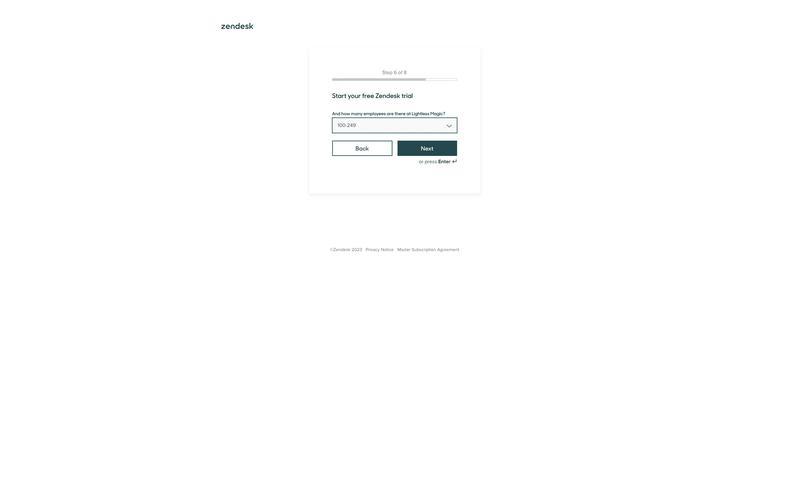 Task type: describe. For each thing, give the bounding box(es) containing it.
back
[[356, 144, 369, 152]]

notice
[[381, 247, 394, 253]]

lightless
[[412, 110, 430, 117]]

or
[[419, 159, 424, 165]]

at
[[407, 110, 411, 117]]

free
[[362, 91, 374, 100]]

zendesk image
[[221, 23, 253, 29]]

many
[[351, 110, 363, 117]]

next button
[[398, 141, 457, 156]]

are
[[387, 110, 394, 117]]

enter image
[[452, 159, 457, 164]]

enter
[[438, 159, 451, 165]]

your
[[348, 91, 361, 100]]

back button
[[332, 141, 392, 156]]

subscription
[[412, 247, 436, 253]]

master
[[397, 247, 411, 253]]

trial
[[402, 91, 413, 100]]

press
[[425, 159, 437, 165]]

employees
[[364, 110, 386, 117]]

and how many employees are there at lightless magic ?
[[332, 110, 445, 117]]

2023
[[352, 247, 362, 253]]

privacy notice link
[[366, 247, 394, 253]]

or press enter
[[419, 159, 451, 165]]



Task type: locate. For each thing, give the bounding box(es) containing it.
how
[[341, 110, 350, 117]]

there
[[395, 110, 406, 117]]

©zendesk 2023
[[330, 247, 362, 253]]

©zendesk
[[330, 247, 351, 253]]

privacy notice
[[366, 247, 394, 253]]

step
[[382, 69, 393, 76]]

start your free zendesk trial
[[332, 91, 413, 100]]

8
[[404, 69, 407, 76]]

agreement
[[437, 247, 459, 253]]

of
[[398, 69, 403, 76]]

zendesk
[[376, 91, 400, 100]]

magic
[[430, 110, 443, 117]]

next
[[421, 144, 434, 152]]

and
[[332, 110, 340, 117]]

©zendesk 2023 link
[[330, 247, 362, 253]]

master subscription agreement
[[397, 247, 459, 253]]

master subscription agreement link
[[397, 247, 459, 253]]

?
[[443, 110, 445, 117]]

6
[[394, 69, 397, 76]]

step 6 of 8
[[382, 69, 407, 76]]

start
[[332, 91, 347, 100]]

privacy
[[366, 247, 380, 253]]



Task type: vqa. For each thing, say whether or not it's contained in the screenshot.
?
yes



